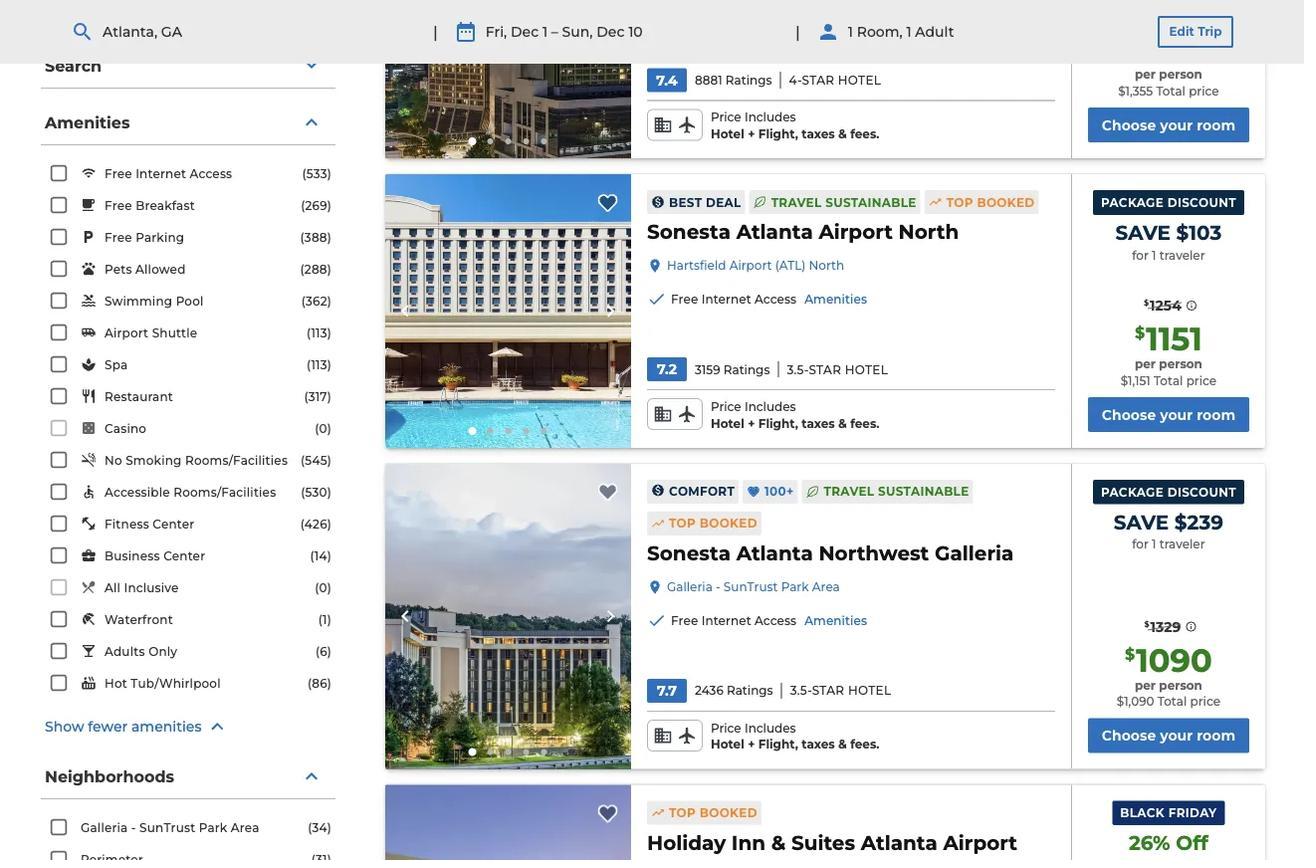 Task type: describe. For each thing, give the bounding box(es) containing it.
free parking
[[105, 231, 185, 245]]

amenities inside dropdown button
[[45, 112, 130, 132]]

1 vertical spatial top booked
[[669, 516, 758, 531]]

choose your room button for 1151
[[1089, 397, 1250, 432]]

2 vertical spatial booked
[[700, 806, 758, 820]]

total for 1090
[[1158, 695, 1188, 709]]

free for free parking
[[105, 231, 132, 245]]

inn
[[732, 831, 766, 855]]

0 vertical spatial area
[[813, 580, 841, 595]]

go to image #5 image for 1090
[[541, 750, 547, 755]]

hot
[[105, 677, 127, 692]]

7.4
[[657, 72, 678, 89]]

1 vertical spatial top
[[669, 516, 696, 531]]

0 vertical spatial internet
[[136, 167, 186, 181]]

free for free internet access
[[105, 167, 132, 181]]

discount for 1090
[[1168, 485, 1237, 499]]

for for 1090
[[1133, 538, 1149, 552]]

ratings for 1151
[[724, 362, 770, 377]]

comfort
[[669, 485, 735, 499]]

traveler for 1090
[[1160, 538, 1206, 552]]

choose your room button for 1090
[[1089, 719, 1250, 753]]

choose your room button for person
[[1089, 108, 1250, 143]]

deal
[[706, 195, 742, 209]]

1 left '–'
[[543, 23, 548, 40]]

2 dec from the left
[[597, 23, 625, 40]]

fitness
[[105, 518, 149, 532]]

(388)
[[300, 231, 332, 245]]

1 horizontal spatial park
[[782, 580, 810, 595]]

includes for 1090
[[745, 721, 797, 735]]

holiday inn & suites atlanta airport north
[[647, 831, 1018, 861]]

sonesta atlanta airport north element
[[647, 218, 960, 246]]

1 left room,
[[849, 23, 854, 40]]

0 vertical spatial sustainable
[[826, 195, 917, 209]]

show fewer amenities button
[[45, 715, 332, 739]]

0 vertical spatial ratings
[[726, 73, 772, 87]]

0 vertical spatial star
[[803, 73, 835, 87]]

10
[[629, 23, 643, 40]]

3.5-star hotel for 1090
[[791, 684, 892, 698]]

1254
[[1151, 297, 1182, 314]]

black
[[1121, 806, 1166, 821]]

sonesta for 1090
[[647, 541, 731, 566]]

free internet access
[[105, 167, 232, 181]]

free for free breakfast
[[105, 199, 132, 213]]

internet for 1090
[[702, 614, 752, 628]]

edit
[[1170, 24, 1195, 39]]

bird's eye view image
[[386, 464, 632, 769]]

$ 1090 per person $1,090 total price
[[1118, 641, 1221, 709]]

1 horizontal spatial suntrust
[[724, 580, 779, 595]]

fitness center
[[105, 518, 195, 532]]

photo carousel region for sonesta atlanta airport north
[[386, 175, 632, 448]]

1 go to image #1 image from the top
[[469, 138, 477, 146]]

neighborhoods
[[45, 767, 174, 786]]

sun,
[[562, 23, 593, 40]]

save $103
[[1116, 221, 1223, 245]]

1 vertical spatial rooms/facilities
[[174, 486, 276, 500]]

business center
[[105, 550, 205, 564]]

1 vertical spatial area
[[231, 821, 260, 836]]

1 vertical spatial sustainable
[[879, 485, 970, 499]]

$1,151
[[1121, 374, 1151, 388]]

3159
[[695, 362, 721, 377]]

4-star hotel
[[789, 73, 882, 87]]

(86)
[[308, 677, 332, 691]]

hartsfield airport (atl) north
[[667, 259, 845, 273]]

north for hartsfield airport (atl) north
[[809, 259, 845, 273]]

1090
[[1137, 641, 1213, 680]]

4-
[[789, 73, 803, 87]]

100+
[[765, 485, 794, 499]]

1 down save $239
[[1153, 538, 1157, 552]]

off
[[1177, 831, 1209, 856]]

package discount for 1090
[[1102, 485, 1237, 499]]

1 vertical spatial booked
[[700, 516, 758, 531]]

0 horizontal spatial -
[[131, 821, 136, 836]]

(14)
[[310, 549, 332, 564]]

& for 7.2
[[839, 416, 848, 431]]

show fewer amenities
[[45, 718, 202, 735]]

go to image #5 image for 1151
[[541, 428, 547, 434]]

0 vertical spatial top booked
[[947, 195, 1036, 209]]

atlanta, ga
[[103, 23, 182, 40]]

taxes for 1151
[[802, 416, 835, 431]]

26% off
[[1130, 831, 1209, 856]]

2 horizontal spatial galleria
[[935, 541, 1014, 566]]

8881
[[695, 73, 723, 87]]

0 horizontal spatial travel
[[772, 195, 822, 209]]

show
[[45, 718, 84, 735]]

go to image #1 image for 1090
[[469, 749, 477, 756]]

discount for 1151
[[1168, 195, 1237, 210]]

choose your room for person
[[1102, 117, 1236, 134]]

2 vertical spatial top booked
[[669, 806, 758, 820]]

0 horizontal spatial park
[[199, 821, 228, 836]]

suites
[[792, 831, 856, 855]]

sonesta atlanta northwest galleria
[[647, 541, 1014, 566]]

& inside holiday inn & suites atlanta airport north
[[772, 831, 786, 855]]

(426)
[[301, 518, 332, 532]]

free internet access amenities for 1090
[[671, 614, 868, 628]]

swimming pool
[[105, 295, 204, 309]]

26%
[[1130, 831, 1171, 856]]

best
[[669, 195, 703, 209]]

holiday
[[647, 831, 726, 855]]

hartsfield
[[667, 259, 727, 273]]

star for 1151
[[809, 362, 842, 377]]

go to image #1 image for 1151
[[469, 427, 477, 435]]

room for person
[[1198, 117, 1236, 134]]

0 vertical spatial -
[[716, 580, 721, 595]]

no smoking rooms/facilities
[[105, 454, 288, 468]]

0 vertical spatial rooms/facilities
[[185, 454, 288, 468]]

1 vertical spatial galleria
[[667, 580, 713, 595]]

swimming
[[105, 295, 173, 309]]

pets allowed
[[105, 263, 186, 277]]

1736
[[1151, 8, 1182, 25]]

& for 7.7
[[839, 738, 848, 752]]

person for 1151
[[1160, 357, 1203, 371]]

best deal
[[669, 195, 742, 209]]

go to image #3 image for 1151
[[506, 428, 512, 434]]

$239
[[1175, 510, 1224, 535]]

1 taxes from the top
[[802, 127, 835, 141]]

1 horizontal spatial travel
[[824, 485, 875, 499]]

8881 ratings
[[695, 73, 772, 87]]

$ 1329
[[1145, 619, 1182, 636]]

ratings for 1090
[[727, 684, 774, 698]]

taxes for 1090
[[802, 738, 835, 752]]

free down hartsfield
[[671, 293, 699, 307]]

0 horizontal spatial suntrust
[[140, 821, 196, 836]]

person for 1090
[[1160, 678, 1203, 693]]

(530)
[[301, 486, 332, 500]]

per for 1151
[[1136, 357, 1157, 371]]

amenities for 1090
[[805, 614, 868, 628]]

room for 1090
[[1198, 728, 1236, 745]]

1 fees. from the top
[[851, 127, 880, 141]]

go to image #4 image for 1151
[[523, 428, 529, 434]]

flight, for 1090
[[759, 738, 799, 752]]

choose for 1090
[[1102, 728, 1157, 745]]

atlanta,
[[103, 23, 158, 40]]

1151
[[1147, 319, 1203, 358]]

1 flight, from the top
[[759, 127, 799, 141]]

spa
[[105, 358, 128, 373]]

parking
[[136, 231, 185, 245]]

sonesta atlanta northwest galleria element
[[647, 540, 1014, 568]]

edit trip
[[1170, 24, 1223, 39]]

no
[[105, 454, 122, 468]]

7.2
[[657, 361, 677, 378]]

1 go to image #5 image from the top
[[541, 139, 547, 145]]

+ for 1090
[[748, 738, 755, 752]]

(362)
[[302, 294, 332, 309]]

price for 1151
[[1187, 374, 1217, 388]]

go to image #4 image for 1090
[[523, 750, 529, 755]]

0 horizontal spatial galleria - suntrust park area
[[81, 821, 260, 836]]

price for 1090
[[1191, 695, 1221, 709]]

free up 7.7
[[671, 614, 699, 628]]

(113) for airport shuttle
[[307, 326, 332, 341]]

(1)
[[319, 613, 332, 628]]

casino
[[105, 422, 147, 437]]

0 vertical spatial top
[[947, 195, 974, 209]]

business
[[105, 550, 160, 564]]

atlanta for 1090
[[737, 541, 814, 566]]

0 vertical spatial travel sustainable
[[772, 195, 917, 209]]

choose for person
[[1102, 117, 1157, 134]]

pets
[[105, 263, 132, 277]]

1 price includes hotel + flight, taxes & fees. from the top
[[711, 110, 880, 141]]

pool view image
[[386, 175, 632, 448]]

adults only
[[105, 645, 178, 660]]

north for sonesta atlanta airport north
[[899, 220, 960, 244]]

price for 1151
[[711, 400, 742, 414]]

accessible
[[105, 486, 170, 500]]

for for 1151
[[1133, 248, 1149, 262]]

person inside the per person $1,355 total price
[[1160, 67, 1203, 82]]

$ 1151 per person $1,151 total price
[[1121, 319, 1217, 388]]

go to image #3 image for 1090
[[506, 750, 512, 755]]

allowed
[[136, 263, 186, 277]]

(atl)
[[776, 259, 806, 273]]

accessible rooms/facilities
[[105, 486, 276, 500]]

for 1 traveler for 1151
[[1133, 248, 1206, 262]]

breakfast
[[136, 199, 195, 213]]

save $239
[[1115, 510, 1224, 535]]

$ for 1254
[[1145, 298, 1150, 308]]

only
[[149, 645, 178, 660]]

total inside the per person $1,355 total price
[[1157, 84, 1186, 99]]

1 horizontal spatial galleria - suntrust park area
[[667, 580, 841, 595]]

northwest
[[819, 541, 930, 566]]

sonesta atlanta airport north
[[647, 220, 960, 244]]

restaurant
[[105, 390, 173, 405]]



Task type: locate. For each thing, give the bounding box(es) containing it.
travel sustainable up northwest
[[824, 485, 970, 499]]

3 fees. from the top
[[851, 738, 880, 752]]

access for 1090
[[755, 614, 797, 628]]

search button
[[41, 44, 336, 89]]

includes down 2436 ratings
[[745, 721, 797, 735]]

galleria - suntrust park area down sonesta atlanta northwest galleria element
[[667, 580, 841, 595]]

2 for from the top
[[1133, 538, 1149, 552]]

2 person from the top
[[1160, 357, 1203, 371]]

2 vertical spatial go to image #2 image
[[488, 750, 494, 755]]

package discount
[[1102, 195, 1237, 210], [1102, 485, 1237, 499]]

free internet access amenities
[[671, 293, 868, 307], [671, 614, 868, 628]]

(269)
[[301, 199, 332, 213]]

discount
[[1168, 195, 1237, 210], [1168, 485, 1237, 499]]

1 vertical spatial for 1 traveler
[[1133, 538, 1206, 552]]

1 vertical spatial fees.
[[851, 416, 880, 431]]

1 package discount from the top
[[1102, 195, 1237, 210]]

1 vertical spatial star
[[809, 362, 842, 377]]

1 free internet access amenities from the top
[[671, 293, 868, 307]]

0 vertical spatial 3.5-
[[787, 362, 809, 377]]

for down save $103
[[1133, 248, 1149, 262]]

1 your from the top
[[1161, 117, 1194, 134]]

traveler for 1151
[[1160, 248, 1206, 262]]

2 vertical spatial ratings
[[727, 684, 774, 698]]

0 vertical spatial flight,
[[759, 127, 799, 141]]

per person $1,355 total price
[[1119, 67, 1220, 99]]

save left $103
[[1116, 221, 1171, 245]]

flight, for 1151
[[759, 416, 799, 431]]

2 free internet access amenities from the top
[[671, 614, 868, 628]]

room down "$ 1151 per person $1,151 total price"
[[1198, 406, 1236, 423]]

per inside "$ 1151 per person $1,151 total price"
[[1136, 357, 1157, 371]]

(0) down (317)
[[315, 422, 332, 436]]

1 vertical spatial traveler
[[1160, 538, 1206, 552]]

1 person from the top
[[1160, 67, 1203, 82]]

atlanta right suites
[[861, 831, 938, 855]]

0 vertical spatial price includes hotel + flight, taxes & fees.
[[711, 110, 880, 141]]

1 vertical spatial go to image #3 image
[[506, 428, 512, 434]]

1 vertical spatial internet
[[702, 293, 752, 307]]

0 vertical spatial galleria
[[935, 541, 1014, 566]]

1 horizontal spatial galleria
[[667, 580, 713, 595]]

$1,355
[[1119, 84, 1154, 99]]

for 1 traveler down save $239
[[1133, 538, 1206, 552]]

your down $ 1090 per person $1,090 total price
[[1161, 728, 1194, 745]]

| up 4-
[[796, 22, 801, 41]]

1 choose from the top
[[1102, 117, 1157, 134]]

1 vertical spatial choose your room
[[1102, 406, 1236, 423]]

0 horizontal spatial galleria
[[81, 821, 128, 836]]

access up breakfast
[[190, 167, 232, 181]]

total right $1,355
[[1157, 84, 1186, 99]]

4 photo carousel region from the top
[[386, 785, 632, 861]]

go to image #2 image for 1151
[[488, 428, 494, 434]]

3 taxes from the top
[[802, 738, 835, 752]]

star for 1090
[[813, 684, 845, 698]]

per up $1,151
[[1136, 357, 1157, 371]]

2 discount from the top
[[1168, 485, 1237, 499]]

package discount for 1151
[[1102, 195, 1237, 210]]

1 horizontal spatial -
[[716, 580, 721, 595]]

$ for 1090
[[1126, 644, 1136, 664]]

go to image #2 image
[[488, 139, 494, 145], [488, 428, 494, 434], [488, 750, 494, 755]]

price inside $ 1090 per person $1,090 total price
[[1191, 695, 1221, 709]]

2 photo carousel region from the top
[[386, 175, 632, 448]]

1 vertical spatial -
[[131, 821, 136, 836]]

$ for 1329
[[1145, 620, 1150, 629]]

taxes
[[802, 127, 835, 141], [802, 416, 835, 431], [802, 738, 835, 752]]

1 go to image #4 image from the top
[[523, 139, 529, 145]]

2 vertical spatial go to image #5 image
[[541, 750, 547, 755]]

3 per from the top
[[1136, 678, 1157, 693]]

free up pets
[[105, 231, 132, 245]]

(0) for casino
[[315, 422, 332, 436]]

per for 1090
[[1136, 678, 1157, 693]]

internet up breakfast
[[136, 167, 186, 181]]

2436
[[695, 684, 724, 698]]

0 vertical spatial galleria - suntrust park area
[[667, 580, 841, 595]]

center
[[153, 518, 195, 532], [163, 550, 205, 564]]

amenities down (atl)
[[805, 293, 868, 307]]

1 + from the top
[[748, 127, 755, 141]]

free breakfast
[[105, 199, 195, 213]]

total inside $ 1090 per person $1,090 total price
[[1158, 695, 1188, 709]]

3 your from the top
[[1161, 728, 1194, 745]]

price for 1090
[[711, 721, 742, 735]]

2 traveler from the top
[[1160, 538, 1206, 552]]

3 go to image #1 image from the top
[[469, 749, 477, 756]]

2 (113) from the top
[[307, 358, 332, 373]]

0 vertical spatial taxes
[[802, 127, 835, 141]]

7.7
[[657, 683, 677, 700]]

choose your room button down $1,090
[[1089, 719, 1250, 753]]

price
[[1190, 84, 1220, 99], [1187, 374, 1217, 388], [1191, 695, 1221, 709]]

person down 1254
[[1160, 357, 1203, 371]]

1 choose your room from the top
[[1102, 117, 1236, 134]]

fees. for 1151
[[851, 416, 880, 431]]

1 price from the top
[[711, 110, 742, 125]]

your for 1090
[[1161, 728, 1194, 745]]

person down '1329'
[[1160, 678, 1203, 693]]

1 left adult
[[907, 23, 912, 40]]

access down (atl)
[[755, 293, 797, 307]]

room,
[[857, 23, 903, 40]]

choose your room for 1090
[[1102, 728, 1236, 745]]

0 horizontal spatial area
[[231, 821, 260, 836]]

sonesta for 1151
[[647, 220, 731, 244]]

2 package from the top
[[1102, 485, 1165, 499]]

rooms/facilities
[[185, 454, 288, 468], [174, 486, 276, 500]]

1 vertical spatial price includes hotel + flight, taxes & fees.
[[711, 400, 880, 431]]

free internet access amenities down hartsfield airport (atl) north
[[671, 293, 868, 307]]

1 sonesta from the top
[[647, 220, 731, 244]]

package up save $103
[[1102, 195, 1165, 210]]

2 price includes hotel + flight, taxes & fees. from the top
[[711, 400, 880, 431]]

internet for 1151
[[702, 293, 752, 307]]

1 choose your room button from the top
[[1089, 108, 1250, 143]]

1 photo carousel region from the top
[[386, 0, 632, 159]]

2 vertical spatial includes
[[745, 721, 797, 735]]

ga
[[161, 23, 182, 40]]

go to image #5 image
[[541, 139, 547, 145], [541, 428, 547, 434], [541, 750, 547, 755]]

0 vertical spatial room
[[1198, 117, 1236, 134]]

go to image #2 image for 1090
[[488, 750, 494, 755]]

2 fees. from the top
[[851, 416, 880, 431]]

$103
[[1177, 221, 1223, 245]]

ratings right 2436 in the right of the page
[[727, 684, 774, 698]]

(0) for all inclusive
[[315, 581, 332, 596]]

3 photo carousel region from the top
[[386, 464, 632, 769]]

go to image #3 image
[[506, 139, 512, 145], [506, 428, 512, 434], [506, 750, 512, 755]]

package up save $239
[[1102, 485, 1165, 499]]

price inside "$ 1151 per person $1,151 total price"
[[1187, 374, 1217, 388]]

choose your room down $1,090
[[1102, 728, 1236, 745]]

3.5- for 1151
[[787, 362, 809, 377]]

0 vertical spatial discount
[[1168, 195, 1237, 210]]

1 vertical spatial atlanta
[[737, 541, 814, 566]]

(113)
[[307, 326, 332, 341], [307, 358, 332, 373]]

your for person
[[1161, 117, 1194, 134]]

2 go to image #4 image from the top
[[523, 428, 529, 434]]

$ inside $ 1254
[[1145, 298, 1150, 308]]

park down neighborhoods dropdown button
[[199, 821, 228, 836]]

1 vertical spatial price
[[1187, 374, 1217, 388]]

1 vertical spatial travel
[[824, 485, 875, 499]]

internet up 2436 ratings
[[702, 614, 752, 628]]

atlanta down 100+
[[737, 541, 814, 566]]

& for 7.4
[[839, 127, 848, 141]]

your
[[1161, 117, 1194, 134], [1161, 406, 1194, 423], [1161, 728, 1194, 745]]

for
[[1133, 248, 1149, 262], [1133, 538, 1149, 552]]

price down 8881 ratings
[[711, 110, 742, 125]]

0 vertical spatial booked
[[978, 195, 1036, 209]]

0 vertical spatial fees.
[[851, 127, 880, 141]]

galleria
[[935, 541, 1014, 566], [667, 580, 713, 595], [81, 821, 128, 836]]

per up $1,355
[[1136, 67, 1157, 82]]

amenities button
[[41, 101, 336, 145]]

1 discount from the top
[[1168, 195, 1237, 210]]

1 horizontal spatial north
[[809, 259, 845, 273]]

suntrust down sonesta atlanta northwest galleria element
[[724, 580, 779, 595]]

heart icon image
[[747, 485, 761, 499]]

1 per from the top
[[1136, 67, 1157, 82]]

amenities
[[45, 112, 130, 132], [805, 293, 868, 307], [805, 614, 868, 628]]

travel sustainable up "sonesta atlanta airport north"
[[772, 195, 917, 209]]

3 price includes hotel + flight, taxes & fees. from the top
[[711, 721, 880, 752]]

0 vertical spatial package
[[1102, 195, 1165, 210]]

1 vertical spatial (0)
[[315, 581, 332, 596]]

edit trip button
[[1159, 16, 1234, 48]]

park down sonesta atlanta northwest galleria element
[[782, 580, 810, 595]]

1 horizontal spatial |
[[796, 22, 801, 41]]

rooms/facilities up accessible rooms/facilities at the left of the page
[[185, 454, 288, 468]]

1 vertical spatial your
[[1161, 406, 1194, 423]]

–
[[552, 23, 559, 40]]

+ for 1151
[[748, 416, 755, 431]]

0 vertical spatial package discount
[[1102, 195, 1237, 210]]

1 vertical spatial park
[[199, 821, 228, 836]]

fees. for 1090
[[851, 738, 880, 752]]

photo carousel region for top booked
[[386, 785, 632, 861]]

top booked
[[947, 195, 1036, 209], [669, 516, 758, 531], [669, 806, 758, 820]]

3.5-star hotel
[[787, 362, 889, 377], [791, 684, 892, 698]]

2 go to image #2 image from the top
[[488, 428, 494, 434]]

0 vertical spatial travel
[[772, 195, 822, 209]]

3 choose your room button from the top
[[1089, 719, 1250, 753]]

1 vertical spatial flight,
[[759, 416, 799, 431]]

free internet access amenities up 2436 ratings
[[671, 614, 868, 628]]

0 vertical spatial for 1 traveler
[[1133, 248, 1206, 262]]

tub/whirlpool
[[131, 677, 221, 692]]

star right 2436 ratings
[[813, 684, 845, 698]]

1 vertical spatial for
[[1133, 538, 1149, 552]]

2 per from the top
[[1136, 357, 1157, 371]]

room for 1151
[[1198, 406, 1236, 423]]

1 vertical spatial go to image #2 image
[[488, 428, 494, 434]]

1 vertical spatial suntrust
[[140, 821, 196, 836]]

$ for 1151
[[1136, 323, 1146, 342]]

price down 1090
[[1191, 695, 1221, 709]]

internet down hartsfield airport (atl) north
[[702, 293, 752, 307]]

pool
[[176, 295, 204, 309]]

3 go to image #3 image from the top
[[506, 750, 512, 755]]

3 go to image #2 image from the top
[[488, 750, 494, 755]]

galleria - suntrust park area
[[667, 580, 841, 595], [81, 821, 260, 836]]

2 + from the top
[[748, 416, 755, 431]]

inclusive
[[124, 581, 179, 596]]

per up $1,090
[[1136, 678, 1157, 693]]

0 vertical spatial park
[[782, 580, 810, 595]]

| for fri, dec 1 – sun, dec 10
[[433, 22, 438, 41]]

free internet access amenities for 1151
[[671, 293, 868, 307]]

1 vertical spatial per
[[1136, 357, 1157, 371]]

1 vertical spatial choose your room button
[[1089, 397, 1250, 432]]

1
[[543, 23, 548, 40], [849, 23, 854, 40], [907, 23, 912, 40], [1153, 248, 1157, 262], [1153, 538, 1157, 552]]

2 vertical spatial go to image #1 image
[[469, 749, 477, 756]]

free up free parking
[[105, 199, 132, 213]]

3 price from the top
[[711, 721, 742, 735]]

1 vertical spatial travel sustainable
[[824, 485, 970, 499]]

3.5- right 3159 ratings
[[787, 362, 809, 377]]

(113) for spa
[[307, 358, 332, 373]]

choose your room
[[1102, 117, 1236, 134], [1102, 406, 1236, 423], [1102, 728, 1236, 745]]

1 go to image #3 image from the top
[[506, 139, 512, 145]]

photo carousel region for sonesta atlanta northwest galleria
[[386, 464, 632, 769]]

1 vertical spatial discount
[[1168, 485, 1237, 499]]

1 go to image #2 image from the top
[[488, 139, 494, 145]]

1 vertical spatial north
[[809, 259, 845, 273]]

price includes hotel + flight, taxes & fees. for 1151
[[711, 400, 880, 431]]

star right 3159 ratings
[[809, 362, 842, 377]]

&
[[839, 127, 848, 141], [839, 416, 848, 431], [839, 738, 848, 752], [772, 831, 786, 855]]

1 vertical spatial package
[[1102, 485, 1165, 499]]

choose your room button down the per person $1,355 total price
[[1089, 108, 1250, 143]]

2 go to image #5 image from the top
[[541, 428, 547, 434]]

1 vertical spatial person
[[1160, 357, 1203, 371]]

2 price from the top
[[711, 400, 742, 414]]

area left (34)
[[231, 821, 260, 836]]

access for 1151
[[755, 293, 797, 307]]

1 for from the top
[[1133, 248, 1149, 262]]

your for 1151
[[1161, 406, 1194, 423]]

ratings right 3159
[[724, 362, 770, 377]]

3 person from the top
[[1160, 678, 1203, 693]]

neighborhoods button
[[41, 755, 336, 800]]

2 your from the top
[[1161, 406, 1194, 423]]

traveler
[[1160, 248, 1206, 262], [1160, 538, 1206, 552]]

discount up $239
[[1168, 485, 1237, 499]]

2 | from the left
[[796, 22, 801, 41]]

1 room from the top
[[1198, 117, 1236, 134]]

amenities down search
[[45, 112, 130, 132]]

north inside holiday inn & suites atlanta airport north
[[647, 859, 708, 861]]

- down neighborhoods
[[131, 821, 136, 836]]

sustainable up northwest
[[879, 485, 970, 499]]

galleria - suntrust park area down neighborhoods dropdown button
[[81, 821, 260, 836]]

3 + from the top
[[748, 738, 755, 752]]

suntrust down neighborhoods dropdown button
[[140, 821, 196, 836]]

(317)
[[304, 390, 332, 404]]

booked
[[978, 195, 1036, 209], [700, 516, 758, 531], [700, 806, 758, 820]]

2 vertical spatial taxes
[[802, 738, 835, 752]]

dec right fri,
[[511, 23, 539, 40]]

atlanta for 1151
[[737, 220, 814, 244]]

center for fitness center
[[153, 518, 195, 532]]

your down "$ 1151 per person $1,151 total price"
[[1161, 406, 1194, 423]]

center down accessible rooms/facilities at the left of the page
[[153, 518, 195, 532]]

adults
[[105, 645, 145, 660]]

amenities down sonesta atlanta northwest galleria element
[[805, 614, 868, 628]]

area down sonesta atlanta northwest galleria element
[[813, 580, 841, 595]]

0 vertical spatial access
[[190, 167, 232, 181]]

2 vertical spatial amenities
[[805, 614, 868, 628]]

+
[[748, 127, 755, 141], [748, 416, 755, 431], [748, 738, 755, 752]]

amenities
[[131, 718, 202, 735]]

3.5-star hotel for 1151
[[787, 362, 889, 377]]

flight, down 2436 ratings
[[759, 738, 799, 752]]

includes for 1151
[[745, 400, 797, 414]]

for 1 traveler
[[1133, 248, 1206, 262], [1133, 538, 1206, 552]]

2 room from the top
[[1198, 406, 1236, 423]]

sonesta down comfort
[[647, 541, 731, 566]]

atlanta up (atl)
[[737, 220, 814, 244]]

1 (113) from the top
[[307, 326, 332, 341]]

2 choose your room button from the top
[[1089, 397, 1250, 432]]

traveler down save $103
[[1160, 248, 1206, 262]]

2 vertical spatial north
[[647, 859, 708, 861]]

|
[[433, 22, 438, 41], [796, 22, 801, 41]]

airport shuttle
[[105, 326, 198, 341]]

3 choose your room from the top
[[1102, 728, 1236, 745]]

0 vertical spatial go to image #2 image
[[488, 139, 494, 145]]

price includes hotel + flight, taxes & fees. down 4-
[[711, 110, 880, 141]]

1 traveler from the top
[[1160, 248, 1206, 262]]

1 includes from the top
[[745, 110, 797, 125]]

fees.
[[851, 127, 880, 141], [851, 416, 880, 431], [851, 738, 880, 752]]

holiday inn & suites atlanta airport north element
[[647, 829, 1056, 861]]

$ left '1329'
[[1145, 620, 1150, 629]]

price includes hotel + flight, taxes & fees. for 1090
[[711, 721, 880, 752]]

2 vertical spatial total
[[1158, 695, 1188, 709]]

price down 2436 ratings
[[711, 721, 742, 735]]

choose your room down $1,151
[[1102, 406, 1236, 423]]

1 (0) from the top
[[315, 422, 332, 436]]

2 vertical spatial go to image #4 image
[[523, 750, 529, 755]]

save for 1090
[[1115, 510, 1170, 535]]

go to image #1 image
[[469, 138, 477, 146], [469, 427, 477, 435], [469, 749, 477, 756]]

$ inside $ 1329
[[1145, 620, 1150, 629]]

+ down 3159 ratings
[[748, 416, 755, 431]]

0 vertical spatial your
[[1161, 117, 1194, 134]]

+ down 2436 ratings
[[748, 738, 755, 752]]

1 vertical spatial price
[[711, 400, 742, 414]]

3.5- for 1090
[[791, 684, 813, 698]]

1 vertical spatial (113)
[[307, 358, 332, 373]]

2 vertical spatial +
[[748, 738, 755, 752]]

total right $1,151
[[1155, 374, 1184, 388]]

3 choose from the top
[[1102, 728, 1157, 745]]

0 vertical spatial center
[[153, 518, 195, 532]]

(545)
[[301, 454, 332, 468]]

star right 8881 ratings
[[803, 73, 835, 87]]

free up free breakfast
[[105, 167, 132, 181]]

2 vertical spatial choose your room
[[1102, 728, 1236, 745]]

0 vertical spatial person
[[1160, 67, 1203, 82]]

go to image #4 image
[[523, 139, 529, 145], [523, 428, 529, 434], [523, 750, 529, 755]]

2 includes from the top
[[745, 400, 797, 414]]

2 package discount from the top
[[1102, 485, 1237, 499]]

3.5- right 2436 ratings
[[791, 684, 813, 698]]

save for 1151
[[1116, 221, 1171, 245]]

1 for 1 traveler from the top
[[1133, 248, 1206, 262]]

0 vertical spatial includes
[[745, 110, 797, 125]]

2 vertical spatial galleria
[[81, 821, 128, 836]]

friday
[[1169, 806, 1218, 821]]

ratings right 8881
[[726, 73, 772, 87]]

2 for 1 traveler from the top
[[1133, 538, 1206, 552]]

0 vertical spatial total
[[1157, 84, 1186, 99]]

2 vertical spatial go to image #3 image
[[506, 750, 512, 755]]

access up 2436 ratings
[[755, 614, 797, 628]]

2 vertical spatial price includes hotel + flight, taxes & fees.
[[711, 721, 880, 752]]

1 | from the left
[[433, 22, 438, 41]]

3 room from the top
[[1198, 728, 1236, 745]]

(34)
[[308, 821, 332, 836]]

2 (0) from the top
[[315, 581, 332, 596]]

1 down save $103
[[1153, 248, 1157, 262]]

fewer
[[88, 718, 128, 735]]

0 vertical spatial amenities
[[45, 112, 130, 132]]

choose for 1151
[[1102, 406, 1157, 423]]

2 vertical spatial choose your room button
[[1089, 719, 1250, 753]]

total inside "$ 1151 per person $1,151 total price"
[[1155, 374, 1184, 388]]

3 includes from the top
[[745, 721, 797, 735]]

0 vertical spatial atlanta
[[737, 220, 814, 244]]

price down "1151"
[[1187, 374, 1217, 388]]

2 taxes from the top
[[802, 416, 835, 431]]

2 vertical spatial flight,
[[759, 738, 799, 752]]

access
[[190, 167, 232, 181], [755, 293, 797, 307], [755, 614, 797, 628]]

$ 1254
[[1145, 297, 1182, 314]]

-
[[716, 580, 721, 595], [131, 821, 136, 836]]

3 flight, from the top
[[759, 738, 799, 752]]

2 vertical spatial top
[[669, 806, 696, 820]]

includes down 3159 ratings
[[745, 400, 797, 414]]

per inside the per person $1,355 total price
[[1136, 67, 1157, 82]]

flight, down 4-
[[759, 127, 799, 141]]

room down the per person $1,355 total price
[[1198, 117, 1236, 134]]

smoking
[[126, 454, 182, 468]]

your down the per person $1,355 total price
[[1161, 117, 1194, 134]]

1 vertical spatial sonesta
[[647, 541, 731, 566]]

airport inside holiday inn & suites atlanta airport north
[[944, 831, 1018, 855]]

2 choose from the top
[[1102, 406, 1157, 423]]

photo carousel region
[[386, 0, 632, 159], [386, 175, 632, 448], [386, 464, 632, 769], [386, 785, 632, 861]]

per inside $ 1090 per person $1,090 total price
[[1136, 678, 1157, 693]]

2 go to image #3 image from the top
[[506, 428, 512, 434]]

center up inclusive
[[163, 550, 205, 564]]

| for 1 room, 1 adult
[[796, 22, 801, 41]]

+ down 8881 ratings
[[748, 127, 755, 141]]

0 vertical spatial choose your room
[[1102, 117, 1236, 134]]

(0) up (1)
[[315, 581, 332, 596]]

| left fri,
[[433, 22, 438, 41]]

$ inside $ 1090 per person $1,090 total price
[[1126, 644, 1136, 664]]

2 vertical spatial choose
[[1102, 728, 1157, 745]]

2 vertical spatial price
[[1191, 695, 1221, 709]]

per
[[1136, 67, 1157, 82], [1136, 357, 1157, 371], [1136, 678, 1157, 693]]

choose your room button down $1,151
[[1089, 397, 1250, 432]]

airport
[[819, 220, 893, 244], [730, 259, 773, 273], [105, 326, 149, 341], [944, 831, 1018, 855]]

2 vertical spatial star
[[813, 684, 845, 698]]

choose your room down the per person $1,355 total price
[[1102, 117, 1236, 134]]

room down $ 1090 per person $1,090 total price
[[1198, 728, 1236, 745]]

choose down $1,090
[[1102, 728, 1157, 745]]

trip
[[1199, 24, 1223, 39]]

1 package from the top
[[1102, 195, 1165, 210]]

traveler down save $239
[[1160, 538, 1206, 552]]

amenities for 1151
[[805, 293, 868, 307]]

person inside "$ 1151 per person $1,151 total price"
[[1160, 357, 1203, 371]]

choose your room for 1151
[[1102, 406, 1236, 423]]

atlanta inside holiday inn & suites atlanta airport north
[[861, 831, 938, 855]]

2 choose your room from the top
[[1102, 406, 1236, 423]]

1 horizontal spatial area
[[813, 580, 841, 595]]

for 1 traveler for 1090
[[1133, 538, 1206, 552]]

adult
[[916, 23, 955, 40]]

price inside the per person $1,355 total price
[[1190, 84, 1220, 99]]

ratings
[[726, 73, 772, 87], [724, 362, 770, 377], [727, 684, 774, 698]]

3 go to image #4 image from the top
[[523, 750, 529, 755]]

flight, up 100+
[[759, 416, 799, 431]]

travel up "sonesta atlanta airport north"
[[772, 195, 822, 209]]

includes down 4-
[[745, 110, 797, 125]]

- down comfort
[[716, 580, 721, 595]]

package discount up save $239
[[1102, 485, 1237, 499]]

package for 1151
[[1102, 195, 1165, 210]]

$ inside "$ 1151 per person $1,151 total price"
[[1136, 323, 1146, 342]]

fri,
[[486, 23, 507, 40]]

0 vertical spatial 3.5-star hotel
[[787, 362, 889, 377]]

1 dec from the left
[[511, 23, 539, 40]]

$ left 1090
[[1126, 644, 1136, 664]]

1 vertical spatial +
[[748, 416, 755, 431]]

2436 ratings
[[695, 684, 774, 698]]

room
[[1198, 117, 1236, 134], [1198, 406, 1236, 423], [1198, 728, 1236, 745]]

(113) up (317)
[[307, 358, 332, 373]]

person inside $ 1090 per person $1,090 total price
[[1160, 678, 1203, 693]]

2 go to image #1 image from the top
[[469, 427, 477, 435]]

$1,090
[[1118, 695, 1155, 709]]

shuttle
[[152, 326, 198, 341]]

3 go to image #5 image from the top
[[541, 750, 547, 755]]

1 vertical spatial go to image #5 image
[[541, 428, 547, 434]]

sonesta down best
[[647, 220, 731, 244]]

2 sonesta from the top
[[647, 541, 731, 566]]

2 flight, from the top
[[759, 416, 799, 431]]

total for 1151
[[1155, 374, 1184, 388]]

center for business center
[[163, 550, 205, 564]]

package for 1090
[[1102, 485, 1165, 499]]

(6)
[[316, 645, 332, 659]]



Task type: vqa. For each thing, say whether or not it's contained in the screenshot.
bottom ATLANTA
yes



